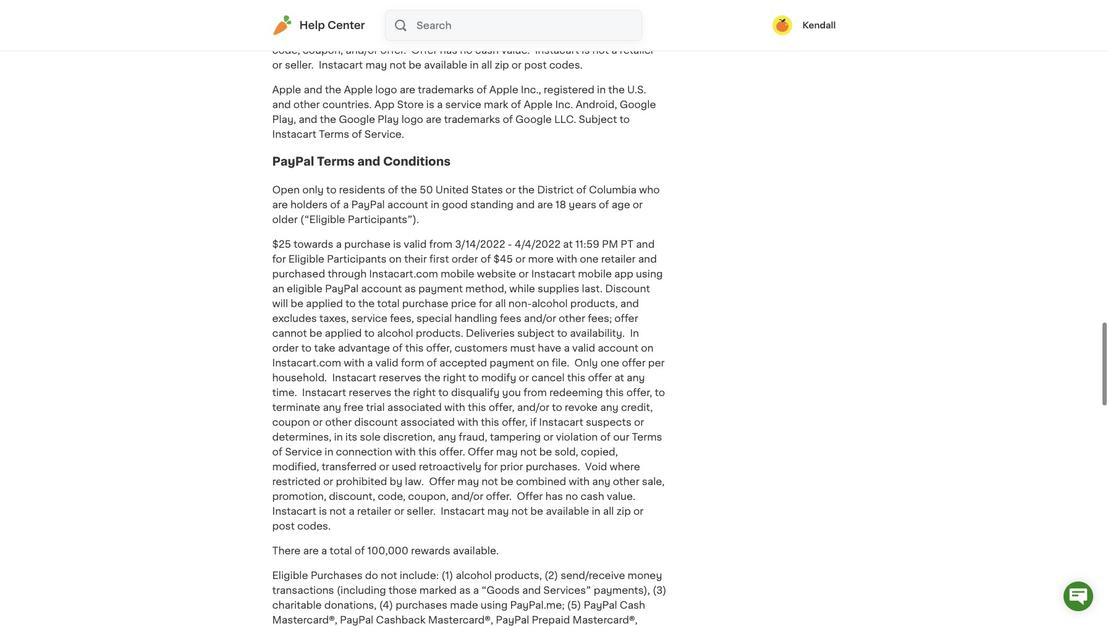 Task type: describe. For each thing, give the bounding box(es) containing it.
account inside open only to residents of the 50 united states or the district of columbia who are holders of a paypal account in good standing and are 18 years of age or older ("eligible participants").
[[387, 199, 428, 209]]

violation
[[556, 432, 598, 442]]

apple up mark
[[489, 85, 518, 95]]

who
[[639, 185, 660, 194]]

1 vertical spatial for
[[479, 298, 492, 308]]

code,
[[378, 491, 406, 501]]

or right $45 in the left of the page
[[515, 254, 526, 264]]

1 vertical spatial trademarks
[[444, 114, 500, 124]]

service.
[[365, 129, 404, 139]]

apple up countries. at the top left
[[344, 85, 373, 95]]

any up offer.
[[438, 432, 456, 442]]

fees
[[500, 313, 521, 323]]

products, inside the $25 towards a purchase is valid from 3/14/2022 - 4/4/2022 at 11:59 pm pt and for eligible participants on their first order of $45 or more with one retailer and purchased through instacart.com mobile website or instacart mobile app using an eligible paypal account as payment method, while supplies last. discount will be applied to the total purchase price for all non-alcohol products, and excludes taxes, service fees, special handling fees and/or other fees; offer cannot be applied to alcohol products. deliveries subject to availability.  in order to take advantage of this offer, customers must have a valid account on instacart.com with a valid form of accepted payment on file.  only one offer per household.  instacart reserves the right to modify or cancel this offer at any time.  instacart reserves the right to disqualify you from redeeming this offer, to terminate any free trial associated with this offer, and/or to revoke any credit, coupon or other discount associated with this offer, if instacart suspects or determines, in its sole discretion, any fraud, tampering or violation of our terms of service in connection with this offer. offer may not be sold, copied, modified, transferred or used retroactively for prior purchases.  void where restricted or prohibited by law.  offer may not be combined with any other sale, promotion, discount, code, coupon, and/or offer.  offer has no cash value. instacart is not a retailer or seller.  instacart may not be available in all zip or post codes.
[[570, 298, 618, 308]]

to up advantage in the left bottom of the page
[[364, 328, 375, 338]]

any up suspects
[[600, 402, 619, 412]]

not down tampering
[[520, 447, 537, 456]]

1 vertical spatial on
[[641, 343, 654, 353]]

(5)
[[567, 600, 581, 610]]

only
[[574, 358, 598, 367]]

or right the zip
[[633, 506, 644, 516]]

or left used
[[379, 461, 389, 471]]

1 vertical spatial and/or
[[517, 402, 549, 412]]

$25 towards a purchase is valid from 3/14/2022 - 4/4/2022 at 11:59 pm pt and for eligible participants on their first order of $45 or more with one retailer and purchased through instacart.com mobile website or instacart mobile app using an eligible paypal account as payment method, while supplies last. discount will be applied to the total purchase price for all non-alcohol products, and excludes taxes, service fees, special handling fees and/or other fees; offer cannot be applied to alcohol products. deliveries subject to availability.  in order to take advantage of this offer, customers must have a valid account on instacart.com with a valid form of accepted payment on file.  only one offer per household.  instacart reserves the right to modify or cancel this offer at any time.  instacart reserves the right to disqualify you from redeeming this offer, to terminate any free trial associated with this offer, and/or to revoke any credit, coupon or other discount associated with this offer, if instacart suspects or determines, in its sole discretion, any fraud, tampering or violation of our terms of service in connection with this offer. offer may not be sold, copied, modified, transferred or used retroactively for prior purchases.  void where restricted or prohibited by law.  offer may not be combined with any other sale, promotion, discount, code, coupon, and/or offer.  offer has no cash value. instacart is not a retailer or seller.  instacart may not be available in all zip or post codes.
[[272, 239, 665, 531]]

0 vertical spatial trademarks
[[418, 85, 474, 95]]

2 mastercard®, from the left
[[428, 615, 493, 625]]

0 horizontal spatial alcohol
[[377, 328, 413, 338]]

promotion,
[[272, 491, 326, 501]]

llc.
[[554, 114, 576, 124]]

1 horizontal spatial google
[[515, 114, 552, 124]]

using inside the $25 towards a purchase is valid from 3/14/2022 - 4/4/2022 at 11:59 pm pt and for eligible participants on their first order of $45 or more with one retailer and purchased through instacart.com mobile website or instacart mobile app using an eligible paypal account as payment method, while supplies last. discount will be applied to the total purchase price for all non-alcohol products, and excludes taxes, service fees, special handling fees and/or other fees; offer cannot be applied to alcohol products. deliveries subject to availability.  in order to take advantage of this offer, customers must have a valid account on instacart.com with a valid form of accepted payment on file.  only one offer per household.  instacart reserves the right to modify or cancel this offer at any time.  instacart reserves the right to disqualify you from redeeming this offer, to terminate any free trial associated with this offer, and/or to revoke any credit, coupon or other discount associated with this offer, if instacart suspects or determines, in its sole discretion, any fraud, tampering or violation of our terms of service in connection with this offer. offer may not be sold, copied, modified, transferred or used retroactively for prior purchases.  void where restricted or prohibited by law.  offer may not be combined with any other sale, promotion, discount, code, coupon, and/or offer.  offer has no cash value. instacart is not a retailer or seller.  instacart may not be available in all zip or post codes.
[[636, 269, 663, 278]]

0 vertical spatial associated
[[387, 402, 442, 412]]

0 horizontal spatial from
[[429, 239, 453, 249]]

of up 'modified,' on the bottom left of the page
[[272, 447, 282, 456]]

last.
[[582, 283, 603, 293]]

a down advantage in the left bottom of the page
[[367, 358, 373, 367]]

or right states
[[506, 185, 516, 194]]

its
[[345, 432, 357, 442]]

older
[[272, 214, 298, 224]]

to up "taxes,"
[[345, 298, 356, 308]]

with down 11:59
[[556, 254, 577, 264]]

of left age
[[599, 199, 609, 209]]

1 mastercard®, from the left
[[272, 615, 337, 625]]

50
[[420, 185, 433, 194]]

not down discount,
[[330, 506, 346, 516]]

offer.
[[439, 447, 465, 456]]

through
[[328, 269, 367, 278]]

this up fraud, on the left of page
[[481, 417, 499, 427]]

supplies
[[538, 283, 579, 293]]

0 horizontal spatial retailer
[[357, 506, 392, 516]]

countries.
[[322, 100, 372, 109]]

-
[[508, 239, 512, 249]]

of left service.
[[352, 129, 362, 139]]

copied,
[[581, 447, 618, 456]]

products, inside the eligible purchases do not include: (1) alcohol products, (2) send/receive money transactions (including those marked as a "goods and services" payments), (3) charitable donations, (4) purchases made using paypal.me; (5) paypal cash mastercard®, paypal cashback mastercard®, paypal prepaid mastercar
[[494, 570, 542, 580]]

instacart up violation
[[539, 417, 583, 427]]

handling
[[455, 313, 497, 323]]

1 vertical spatial may
[[458, 476, 479, 486]]

0 vertical spatial reserves
[[379, 372, 422, 382]]

or right age
[[633, 199, 643, 209]]

1 vertical spatial terms
[[317, 156, 355, 167]]

1 vertical spatial total
[[330, 545, 352, 555]]

or up while
[[519, 269, 529, 278]]

where
[[610, 461, 640, 471]]

0 horizontal spatial purchase
[[344, 239, 391, 249]]

0 vertical spatial valid
[[404, 239, 427, 249]]

0 vertical spatial applied
[[306, 298, 343, 308]]

offer, down 'products.'
[[426, 343, 452, 353]]

instacart up supplies
[[531, 269, 575, 278]]

offer, down you
[[489, 402, 515, 412]]

discount
[[605, 283, 650, 293]]

are up older
[[272, 199, 288, 209]]

residents
[[339, 185, 385, 194]]

sold,
[[555, 447, 578, 456]]

with down disqualify
[[444, 402, 465, 412]]

are right play
[[426, 114, 441, 124]]

1 vertical spatial applied
[[325, 328, 362, 338]]

in
[[630, 328, 639, 338]]

0 horizontal spatial is
[[319, 506, 327, 516]]

of down 3/14/2022
[[481, 254, 491, 264]]

those
[[389, 585, 417, 595]]

2 vertical spatial may
[[487, 506, 509, 516]]

other down 'where'
[[613, 476, 639, 486]]

of up form
[[392, 343, 403, 353]]

of down suspects
[[600, 432, 611, 442]]

(4)
[[379, 600, 393, 610]]

determines,
[[272, 432, 332, 442]]

years
[[569, 199, 596, 209]]

(including
[[337, 585, 386, 595]]

accepted
[[439, 358, 487, 367]]

purchased
[[272, 269, 325, 278]]

first
[[429, 254, 449, 264]]

an
[[272, 283, 284, 293]]

0 horizontal spatial offer
[[429, 476, 455, 486]]

purchases
[[396, 600, 447, 610]]

1 horizontal spatial retailer
[[601, 254, 636, 264]]

cash
[[620, 600, 645, 610]]

instacart inside 'apple and the apple logo are trademarks of apple inc., registered in the u.s. and other countries. app store is a service mark of apple inc. android, google play, and the google play logo are trademarks of google llc. subject to instacart terms of service.'
[[272, 129, 316, 139]]

discount,
[[329, 491, 375, 501]]

other left fees;
[[559, 313, 585, 323]]

2 vertical spatial for
[[484, 461, 498, 471]]

or up determines,
[[313, 417, 323, 427]]

paypal down payments),
[[584, 600, 617, 610]]

method,
[[465, 283, 507, 293]]

instacart down promotion,
[[272, 506, 316, 516]]

0 vertical spatial and/or
[[524, 313, 556, 323]]

subject
[[517, 328, 555, 338]]

cash
[[581, 491, 604, 501]]

prepaid
[[532, 615, 570, 625]]

more
[[528, 254, 554, 264]]

post
[[272, 521, 295, 531]]

or down transferred
[[323, 476, 333, 486]]

to up have
[[557, 328, 567, 338]]

0 horizontal spatial all
[[495, 298, 506, 308]]

0 vertical spatial offer
[[614, 313, 638, 323]]

and inside the eligible purchases do not include: (1) alcohol products, (2) send/receive money transactions (including those marked as a "goods and services" payments), (3) charitable donations, (4) purchases made using paypal.me; (5) paypal cash mastercard®, paypal cashback mastercard®, paypal prepaid mastercar
[[522, 585, 541, 595]]

a down discount,
[[349, 506, 354, 516]]

0 vertical spatial at
[[563, 239, 573, 249]]

used
[[392, 461, 416, 471]]

fees,
[[390, 313, 414, 323]]

be left sold,
[[539, 447, 552, 456]]

offer, up tampering
[[502, 417, 528, 427]]

a right have
[[564, 343, 570, 353]]

service
[[285, 447, 322, 456]]

in left its
[[334, 432, 343, 442]]

instacart image
[[272, 15, 292, 35]]

do
[[365, 570, 378, 580]]

suspects
[[586, 417, 632, 427]]

this up credit,
[[606, 387, 624, 397]]

payments),
[[594, 585, 650, 595]]

1 vertical spatial associated
[[400, 417, 455, 427]]

this up redeeming on the bottom
[[567, 372, 586, 382]]

to left disqualify
[[438, 387, 449, 397]]

eligible
[[287, 283, 323, 293]]

to left revoke
[[552, 402, 562, 412]]

1 vertical spatial right
[[413, 387, 436, 397]]

(2)
[[544, 570, 558, 580]]

money
[[628, 570, 662, 580]]

special
[[417, 313, 452, 323]]

1 vertical spatial offer
[[622, 358, 646, 367]]

void
[[585, 461, 607, 471]]

service inside 'apple and the apple logo are trademarks of apple inc., registered in the u.s. and other countries. app store is a service mark of apple inc. android, google play, and the google play logo are trademarks of google llc. subject to instacart terms of service.'
[[445, 100, 481, 109]]

paypal down donations,
[[340, 615, 373, 625]]

0 horizontal spatial valid
[[376, 358, 398, 367]]

0 vertical spatial payment
[[418, 283, 463, 293]]

of right form
[[427, 358, 437, 367]]

rewards
[[411, 545, 450, 555]]

2 horizontal spatial google
[[620, 100, 656, 109]]

pm
[[602, 239, 618, 249]]

discretion,
[[383, 432, 435, 442]]

customers
[[455, 343, 508, 353]]

send/receive
[[561, 570, 625, 580]]

instacart up terminate
[[302, 387, 346, 397]]

not inside the eligible purchases do not include: (1) alcohol products, (2) send/receive money transactions (including those marked as a "goods and services" payments), (3) charitable donations, (4) purchases made using paypal.me; (5) paypal cash mastercard®, paypal cashback mastercard®, paypal prepaid mastercar
[[381, 570, 397, 580]]

inc.,
[[521, 85, 541, 95]]

age
[[612, 199, 630, 209]]

paypal terms and conditions
[[272, 156, 451, 167]]

any left free
[[323, 402, 341, 412]]

3/14/2022
[[455, 239, 505, 249]]

trial
[[366, 402, 385, 412]]

this down disqualify
[[468, 402, 486, 412]]

Search search field
[[415, 11, 641, 40]]

be down combined
[[530, 506, 543, 516]]

not down fraud, on the left of page
[[482, 476, 498, 486]]

conditions
[[383, 156, 451, 167]]

18
[[555, 199, 566, 209]]

1 vertical spatial from
[[523, 387, 547, 397]]

a down codes.
[[321, 545, 327, 555]]

services"
[[543, 585, 591, 595]]

or down credit,
[[634, 417, 644, 427]]

1 vertical spatial reserves
[[349, 387, 391, 397]]

1 mobile from the left
[[441, 269, 474, 278]]

to left take
[[301, 343, 312, 353]]

app
[[374, 100, 395, 109]]

our
[[613, 432, 629, 442]]

in up transferred
[[325, 447, 333, 456]]

terms inside the $25 towards a purchase is valid from 3/14/2022 - 4/4/2022 at 11:59 pm pt and for eligible participants on their first order of $45 or more with one retailer and purchased through instacart.com mobile website or instacart mobile app using an eligible paypal account as payment method, while supplies last. discount will be applied to the total purchase price for all non-alcohol products, and excludes taxes, service fees, special handling fees and/or other fees; offer cannot be applied to alcohol products. deliveries subject to availability.  in order to take advantage of this offer, customers must have a valid account on instacart.com with a valid form of accepted payment on file.  only one offer per household.  instacart reserves the right to modify or cancel this offer at any time.  instacart reserves the right to disqualify you from redeeming this offer, to terminate any free trial associated with this offer, and/or to revoke any credit, coupon or other discount associated with this offer, if instacart suspects or determines, in its sole discretion, any fraud, tampering or violation of our terms of service in connection with this offer. offer may not be sold, copied, modified, transferred or used retroactively for prior purchases.  void where restricted or prohibited by law.  offer may not be combined with any other sale, promotion, discount, code, coupon, and/or offer.  offer has no cash value. instacart is not a retailer or seller.  instacart may not be available in all zip or post codes.
[[632, 432, 662, 442]]

a inside open only to residents of the 50 united states or the district of columbia who are holders of a paypal account in good standing and are 18 years of age or older ("eligible participants").
[[343, 199, 349, 209]]

with up fraud, on the left of page
[[457, 417, 478, 427]]

help center link
[[272, 15, 365, 35]]

any up credit,
[[627, 372, 645, 382]]

eligible inside the $25 towards a purchase is valid from 3/14/2022 - 4/4/2022 at 11:59 pm pt and for eligible participants on their first order of $45 or more with one retailer and purchased through instacart.com mobile website or instacart mobile app using an eligible paypal account as payment method, while supplies last. discount will be applied to the total purchase price for all non-alcohol products, and excludes taxes, service fees, special handling fees and/or other fees; offer cannot be applied to alcohol products. deliveries subject to availability.  in order to take advantage of this offer, customers must have a valid account on instacart.com with a valid form of accepted payment on file.  only one offer per household.  instacart reserves the right to modify or cancel this offer at any time.  instacart reserves the right to disqualify you from redeeming this offer, to terminate any free trial associated with this offer, and/or to revoke any credit, coupon or other discount associated with this offer, if instacart suspects or determines, in its sole discretion, any fraud, tampering or violation of our terms of service in connection with this offer. offer may not be sold, copied, modified, transferred or used retroactively for prior purchases.  void where restricted or prohibited by law.  offer may not be combined with any other sale, promotion, discount, code, coupon, and/or offer.  offer has no cash value. instacart is not a retailer or seller.  instacart may not be available in all zip or post codes.
[[288, 254, 324, 264]]

of left "100,000"
[[355, 545, 365, 555]]

only
[[302, 185, 324, 194]]

good
[[442, 199, 468, 209]]

pt
[[621, 239, 634, 249]]

redeeming
[[549, 387, 603, 397]]

paypal inside the $25 towards a purchase is valid from 3/14/2022 - 4/4/2022 at 11:59 pm pt and for eligible participants on their first order of $45 or more with one retailer and purchased through instacart.com mobile website or instacart mobile app using an eligible paypal account as payment method, while supplies last. discount will be applied to the total purchase price for all non-alcohol products, and excludes taxes, service fees, special handling fees and/or other fees; offer cannot be applied to alcohol products. deliveries subject to availability.  in order to take advantage of this offer, customers must have a valid account on instacart.com with a valid form of accepted payment on file.  only one offer per household.  instacart reserves the right to modify or cancel this offer at any time.  instacart reserves the right to disqualify you from redeeming this offer, to terminate any free trial associated with this offer, and/or to revoke any credit, coupon or other discount associated with this offer, if instacart suspects or determines, in its sole discretion, any fraud, tampering or violation of our terms of service in connection with this offer. offer may not be sold, copied, modified, transferred or used retroactively for prior purchases.  void where restricted or prohibited by law.  offer may not be combined with any other sale, promotion, discount, code, coupon, and/or offer.  offer has no cash value. instacart is not a retailer or seller.  instacart may not be available in all zip or post codes.
[[325, 283, 359, 293]]

or left violation
[[543, 432, 553, 442]]

of up ("eligible
[[330, 199, 340, 209]]

eligible purchases do not include: (1) alcohol products, (2) send/receive money transactions (including those marked as a "goods and services" payments), (3) charitable donations, (4) purchases made using paypal.me; (5) paypal cash mastercard®, paypal cashback mastercard®, paypal prepaid mastercar
[[272, 570, 666, 626]]

prohibited
[[336, 476, 387, 486]]

11:59
[[575, 239, 599, 249]]

with down advantage in the left bottom of the page
[[344, 358, 365, 367]]

and inside open only to residents of the 50 united states or the district of columbia who are holders of a paypal account in good standing and are 18 years of age or older ("eligible participants").
[[516, 199, 535, 209]]

purchases
[[311, 570, 363, 580]]

a up the participants on the left top of page
[[336, 239, 342, 249]]

alcohol inside the eligible purchases do not include: (1) alcohol products, (2) send/receive money transactions (including those marked as a "goods and services" payments), (3) charitable donations, (4) purchases made using paypal.me; (5) paypal cash mastercard®, paypal cashback mastercard®, paypal prepaid mastercar
[[456, 570, 492, 580]]

paypal up open
[[272, 156, 314, 167]]

instacart down coupon, in the bottom left of the page
[[441, 506, 485, 516]]

service inside the $25 towards a purchase is valid from 3/14/2022 - 4/4/2022 at 11:59 pm pt and for eligible participants on their first order of $45 or more with one retailer and purchased through instacart.com mobile website or instacart mobile app using an eligible paypal account as payment method, while supplies last. discount will be applied to the total purchase price for all non-alcohol products, and excludes taxes, service fees, special handling fees and/or other fees; offer cannot be applied to alcohol products. deliveries subject to availability.  in order to take advantage of this offer, customers must have a valid account on instacart.com with a valid form of accepted payment on file.  only one offer per household.  instacart reserves the right to modify or cancel this offer at any time.  instacart reserves the right to disqualify you from redeeming this offer, to terminate any free trial associated with this offer, and/or to revoke any credit, coupon or other discount associated with this offer, if instacart suspects or determines, in its sole discretion, any fraud, tampering or violation of our terms of service in connection with this offer. offer may not be sold, copied, modified, transferred or used retroactively for prior purchases.  void where restricted or prohibited by law.  offer may not be combined with any other sale, promotion, discount, code, coupon, and/or offer.  offer has no cash value. instacart is not a retailer or seller.  instacart may not be available in all zip or post codes.
[[351, 313, 387, 323]]

any down void
[[592, 476, 610, 486]]

disqualify
[[451, 387, 500, 397]]

of up years
[[576, 185, 586, 194]]

2 vertical spatial account
[[598, 343, 639, 353]]

2 horizontal spatial offer
[[517, 491, 543, 501]]

towards
[[294, 239, 333, 249]]

other up its
[[325, 417, 352, 427]]

tampering
[[490, 432, 541, 442]]



Task type: locate. For each thing, give the bounding box(es) containing it.
be up 'excludes'
[[291, 298, 303, 308]]

connection
[[336, 447, 392, 456]]

1 vertical spatial is
[[393, 239, 401, 249]]

of down mark
[[503, 114, 513, 124]]

donations,
[[324, 600, 377, 610]]

using inside the eligible purchases do not include: (1) alcohol products, (2) send/receive money transactions (including those marked as a "goods and services" payments), (3) charitable donations, (4) purchases made using paypal.me; (5) paypal cash mastercard®, paypal cashback mastercard®, paypal prepaid mastercar
[[481, 600, 508, 610]]

as
[[404, 283, 416, 293], [459, 585, 471, 595]]

products.
[[416, 328, 463, 338]]

0 horizontal spatial instacart.com
[[272, 358, 341, 367]]

not
[[520, 447, 537, 456], [482, 476, 498, 486], [330, 506, 346, 516], [511, 506, 528, 516], [381, 570, 397, 580]]

are right there
[[303, 545, 319, 555]]

value.
[[607, 491, 635, 501]]

deliveries
[[466, 328, 515, 338]]

in down cash
[[592, 506, 600, 516]]

mobile up the last.
[[578, 269, 612, 278]]

100,000
[[367, 545, 409, 555]]

the
[[325, 85, 341, 95], [608, 85, 625, 95], [320, 114, 336, 124], [401, 185, 417, 194], [518, 185, 535, 194], [358, 298, 375, 308], [424, 372, 440, 382], [394, 387, 410, 397]]

1 horizontal spatial payment
[[490, 358, 534, 367]]

1 vertical spatial eligible
[[272, 570, 308, 580]]

0 horizontal spatial service
[[351, 313, 387, 323]]

total inside the $25 towards a purchase is valid from 3/14/2022 - 4/4/2022 at 11:59 pm pt and for eligible participants on their first order of $45 or more with one retailer and purchased through instacart.com mobile website or instacart mobile app using an eligible paypal account as payment method, while supplies last. discount will be applied to the total purchase price for all non-alcohol products, and excludes taxes, service fees, special handling fees and/or other fees; offer cannot be applied to alcohol products. deliveries subject to availability.  in order to take advantage of this offer, customers must have a valid account on instacart.com with a valid form of accepted payment on file.  only one offer per household.  instacart reserves the right to modify or cancel this offer at any time.  instacart reserves the right to disqualify you from redeeming this offer, to terminate any free trial associated with this offer, and/or to revoke any credit, coupon or other discount associated with this offer, if instacart suspects or determines, in its sole discretion, any fraud, tampering or violation of our terms of service in connection with this offer. offer may not be sold, copied, modified, transferred or used retroactively for prior purchases.  void where restricted or prohibited by law.  offer may not be combined with any other sale, promotion, discount, code, coupon, and/or offer.  offer has no cash value. instacart is not a retailer or seller.  instacart may not be available in all zip or post codes.
[[377, 298, 400, 308]]

paypal down through
[[325, 283, 359, 293]]

one right only
[[600, 358, 619, 367]]

a down the residents
[[343, 199, 349, 209]]

discount
[[354, 417, 398, 427]]

in inside 'apple and the apple logo are trademarks of apple inc., registered in the u.s. and other countries. app store is a service mark of apple inc. android, google play, and the google play logo are trademarks of google llc. subject to instacart terms of service.'
[[597, 85, 606, 95]]

right down form
[[413, 387, 436, 397]]

1 vertical spatial products,
[[494, 570, 542, 580]]

offer down the retroactively
[[429, 476, 455, 486]]

on up cancel
[[537, 358, 549, 367]]

other inside 'apple and the apple logo are trademarks of apple inc., registered in the u.s. and other countries. app store is a service mark of apple inc. android, google play, and the google play logo are trademarks of google llc. subject to instacart terms of service.'
[[293, 100, 320, 109]]

2 mobile from the left
[[578, 269, 612, 278]]

codes.
[[297, 521, 331, 531]]

0 horizontal spatial payment
[[418, 283, 463, 293]]

terminate
[[272, 402, 320, 412]]

1 vertical spatial purchase
[[402, 298, 448, 308]]

their
[[404, 254, 427, 264]]

valid left form
[[376, 358, 398, 367]]

logo down store
[[401, 114, 423, 124]]

1 vertical spatial all
[[603, 506, 614, 516]]

marked
[[419, 585, 457, 595]]

0 horizontal spatial google
[[339, 114, 375, 124]]

(3)
[[653, 585, 666, 595]]

to up disqualify
[[468, 372, 479, 382]]

kendall link
[[773, 15, 836, 35]]

in
[[597, 85, 606, 95], [431, 199, 439, 209], [334, 432, 343, 442], [325, 447, 333, 456], [592, 506, 600, 516]]

to right only
[[326, 185, 336, 194]]

1 horizontal spatial total
[[377, 298, 400, 308]]

or
[[506, 185, 516, 194], [633, 199, 643, 209], [515, 254, 526, 264], [519, 269, 529, 278], [519, 372, 529, 382], [313, 417, 323, 427], [634, 417, 644, 427], [543, 432, 553, 442], [379, 461, 389, 471], [323, 476, 333, 486], [394, 506, 404, 516], [633, 506, 644, 516]]

0 vertical spatial for
[[272, 254, 286, 264]]

1 horizontal spatial logo
[[401, 114, 423, 124]]

coupon,
[[408, 491, 449, 501]]

0 horizontal spatial on
[[389, 254, 402, 264]]

mobile
[[441, 269, 474, 278], [578, 269, 612, 278]]

1 vertical spatial service
[[351, 313, 387, 323]]

district
[[537, 185, 574, 194]]

logo
[[375, 85, 397, 95], [401, 114, 423, 124]]

terms right our
[[632, 432, 662, 442]]

united
[[436, 185, 469, 194]]

of
[[477, 85, 487, 95], [511, 100, 521, 109], [503, 114, 513, 124], [352, 129, 362, 139], [388, 185, 398, 194], [576, 185, 586, 194], [330, 199, 340, 209], [599, 199, 609, 209], [481, 254, 491, 264], [392, 343, 403, 353], [427, 358, 437, 367], [600, 432, 611, 442], [272, 447, 282, 456], [355, 545, 365, 555]]

1 vertical spatial at
[[614, 372, 624, 382]]

0 vertical spatial using
[[636, 269, 663, 278]]

0 horizontal spatial one
[[580, 254, 599, 264]]

instacart.com
[[369, 269, 438, 278], [272, 358, 341, 367]]

0 vertical spatial products,
[[570, 298, 618, 308]]

0 vertical spatial total
[[377, 298, 400, 308]]

total
[[377, 298, 400, 308], [330, 545, 352, 555]]

1 horizontal spatial alcohol
[[456, 570, 492, 580]]

or down code,
[[394, 506, 404, 516]]

help
[[299, 20, 325, 30]]

or up you
[[519, 372, 529, 382]]

1 horizontal spatial service
[[445, 100, 481, 109]]

1 horizontal spatial mastercard®,
[[428, 615, 493, 625]]

price
[[451, 298, 476, 308]]

at up credit,
[[614, 372, 624, 382]]

this up form
[[405, 343, 424, 353]]

and/or down the retroactively
[[451, 491, 483, 501]]

website
[[477, 269, 516, 278]]

to inside 'apple and the apple logo are trademarks of apple inc., registered in the u.s. and other countries. app store is a service mark of apple inc. android, google play, and the google play logo are trademarks of google llc. subject to instacart terms of service.'
[[619, 114, 630, 124]]

1 vertical spatial account
[[361, 283, 402, 293]]

1 horizontal spatial one
[[600, 358, 619, 367]]

0 horizontal spatial logo
[[375, 85, 397, 95]]

0 horizontal spatial at
[[563, 239, 573, 249]]

0 vertical spatial account
[[387, 199, 428, 209]]

form
[[401, 358, 424, 367]]

terms up only
[[317, 156, 355, 167]]

non-
[[508, 298, 532, 308]]

store
[[397, 100, 424, 109]]

of up mark
[[477, 85, 487, 95]]

offer left per at bottom
[[622, 358, 646, 367]]

payment up price
[[418, 283, 463, 293]]

0 vertical spatial offer
[[468, 447, 494, 456]]

trademarks
[[418, 85, 474, 95], [444, 114, 500, 124]]

on left their
[[389, 254, 402, 264]]

offer down fraud, on the left of page
[[468, 447, 494, 456]]

eligible
[[288, 254, 324, 264], [272, 570, 308, 580]]

paypal
[[272, 156, 314, 167], [351, 199, 385, 209], [325, 283, 359, 293], [584, 600, 617, 610], [340, 615, 373, 625], [496, 615, 529, 625]]

terms inside 'apple and the apple logo are trademarks of apple inc., registered in the u.s. and other countries. app store is a service mark of apple inc. android, google play, and the google play logo are trademarks of google llc. subject to instacart terms of service.'
[[319, 129, 349, 139]]

2 horizontal spatial on
[[641, 343, 654, 353]]

coupon
[[272, 417, 310, 427]]

0 horizontal spatial using
[[481, 600, 508, 610]]

is
[[426, 100, 434, 109], [393, 239, 401, 249], [319, 506, 327, 516]]

as down their
[[404, 283, 416, 293]]

eligible inside the eligible purchases do not include: (1) alcohol products, (2) send/receive money transactions (including those marked as a "goods and services" payments), (3) charitable donations, (4) purchases made using paypal.me; (5) paypal cash mastercard®, paypal cashback mastercard®, paypal prepaid mastercar
[[272, 570, 308, 580]]

combined
[[516, 476, 566, 486]]

offer down combined
[[517, 491, 543, 501]]

instacart up free
[[332, 372, 376, 382]]

help center
[[299, 20, 365, 30]]

0 horizontal spatial products,
[[494, 570, 542, 580]]

will
[[272, 298, 288, 308]]

google down countries. at the top left
[[339, 114, 375, 124]]

reserves up trial
[[349, 387, 391, 397]]

zip
[[616, 506, 631, 516]]

0 horizontal spatial total
[[330, 545, 352, 555]]

is inside 'apple and the apple logo are trademarks of apple inc., registered in the u.s. and other countries. app store is a service mark of apple inc. android, google play, and the google play logo are trademarks of google llc. subject to instacart terms of service.'
[[426, 100, 434, 109]]

participants
[[327, 254, 387, 264]]

1 horizontal spatial purchase
[[402, 298, 448, 308]]

2 horizontal spatial valid
[[572, 343, 595, 353]]

with up used
[[395, 447, 416, 456]]

2 vertical spatial and/or
[[451, 491, 483, 501]]

account down "50"
[[387, 199, 428, 209]]

as inside the $25 towards a purchase is valid from 3/14/2022 - 4/4/2022 at 11:59 pm pt and for eligible participants on their first order of $45 or more with one retailer and purchased through instacart.com mobile website or instacart mobile app using an eligible paypal account as payment method, while supplies last. discount will be applied to the total purchase price for all non-alcohol products, and excludes taxes, service fees, special handling fees and/or other fees; offer cannot be applied to alcohol products. deliveries subject to availability.  in order to take advantage of this offer, customers must have a valid account on instacart.com with a valid form of accepted payment on file.  only one offer per household.  instacart reserves the right to modify or cancel this offer at any time.  instacart reserves the right to disqualify you from redeeming this offer, to terminate any free trial associated with this offer, and/or to revoke any credit, coupon or other discount associated with this offer, if instacart suspects or determines, in its sole discretion, any fraud, tampering or violation of our terms of service in connection with this offer. offer may not be sold, copied, modified, transferred or used retroactively for prior purchases.  void where restricted or prohibited by law.  offer may not be combined with any other sale, promotion, discount, code, coupon, and/or offer.  offer has no cash value. instacart is not a retailer or seller.  instacart may not be available in all zip or post codes.
[[404, 283, 416, 293]]

for left prior
[[484, 461, 498, 471]]

1 vertical spatial logo
[[401, 114, 423, 124]]

and/or up subject
[[524, 313, 556, 323]]

may up available.
[[487, 506, 509, 516]]

0 vertical spatial one
[[580, 254, 599, 264]]

0 vertical spatial right
[[443, 372, 466, 382]]

apple down inc.,
[[524, 100, 553, 109]]

as up the made
[[459, 585, 471, 595]]

has
[[545, 491, 563, 501]]

2 vertical spatial offer
[[588, 372, 612, 382]]

1 vertical spatial instacart.com
[[272, 358, 341, 367]]

paypal inside open only to residents of the 50 united states or the district of columbia who are holders of a paypal account in good standing and are 18 years of age or older ("eligible participants").
[[351, 199, 385, 209]]

0 vertical spatial may
[[496, 447, 518, 456]]

1 horizontal spatial at
[[614, 372, 624, 382]]

at
[[563, 239, 573, 249], [614, 372, 624, 382]]

states
[[471, 185, 503, 194]]

trademarks down mark
[[444, 114, 500, 124]]

account up fees,
[[361, 283, 402, 293]]

products, down the last.
[[570, 298, 618, 308]]

offer, up credit,
[[626, 387, 652, 397]]

0 horizontal spatial order
[[272, 343, 299, 353]]

4/4/2022
[[515, 239, 561, 249]]

1 horizontal spatial using
[[636, 269, 663, 278]]

payment down must
[[490, 358, 534, 367]]

to right subject
[[619, 114, 630, 124]]

1 vertical spatial payment
[[490, 358, 534, 367]]

terms down countries. at the top left
[[319, 129, 349, 139]]

0 vertical spatial all
[[495, 298, 506, 308]]

in inside open only to residents of the 50 united states or the district of columbia who are holders of a paypal account in good standing and are 18 years of age or older ("eligible participants").
[[431, 199, 439, 209]]

user avatar image
[[773, 15, 793, 35]]

with up 'no'
[[569, 476, 590, 486]]

1 horizontal spatial offer
[[468, 447, 494, 456]]

1 horizontal spatial as
[[459, 585, 471, 595]]

are up store
[[400, 85, 415, 95]]

account
[[387, 199, 428, 209], [361, 283, 402, 293], [598, 343, 639, 353]]

0 vertical spatial alcohol
[[532, 298, 568, 308]]

excludes
[[272, 313, 317, 323]]

and/or
[[524, 313, 556, 323], [517, 402, 549, 412], [451, 491, 483, 501]]

products, up "goods
[[494, 570, 542, 580]]

"goods
[[481, 585, 520, 595]]

0 vertical spatial on
[[389, 254, 402, 264]]

0 vertical spatial terms
[[319, 129, 349, 139]]

0 horizontal spatial as
[[404, 283, 416, 293]]

you
[[502, 387, 521, 397]]

a inside 'apple and the apple logo are trademarks of apple inc., registered in the u.s. and other countries. app store is a service mark of apple inc. android, google play, and the google play logo are trademarks of google llc. subject to instacart terms of service.'
[[437, 100, 443, 109]]

1 vertical spatial one
[[600, 358, 619, 367]]

at left 11:59
[[563, 239, 573, 249]]

not down combined
[[511, 506, 528, 516]]

0 vertical spatial logo
[[375, 85, 397, 95]]

0 vertical spatial order
[[452, 254, 478, 264]]

1 horizontal spatial instacart.com
[[369, 269, 438, 278]]

1 horizontal spatial all
[[603, 506, 614, 516]]

purchase up special
[[402, 298, 448, 308]]

all left the zip
[[603, 506, 614, 516]]

2 vertical spatial valid
[[376, 358, 398, 367]]

android,
[[576, 100, 617, 109]]

1 horizontal spatial is
[[393, 239, 401, 249]]

be up take
[[309, 328, 322, 338]]

take
[[314, 343, 335, 353]]

columbia
[[589, 185, 637, 194]]

using
[[636, 269, 663, 278], [481, 600, 508, 610]]

reserves down form
[[379, 372, 422, 382]]

credit,
[[621, 402, 653, 412]]

from up first
[[429, 239, 453, 249]]

fees;
[[588, 313, 612, 323]]

apple up play,
[[272, 85, 301, 95]]

subject
[[579, 114, 617, 124]]

this
[[405, 343, 424, 353], [567, 372, 586, 382], [606, 387, 624, 397], [468, 402, 486, 412], [481, 417, 499, 427], [418, 447, 437, 456]]

revoke
[[565, 402, 598, 412]]

are
[[400, 85, 415, 95], [426, 114, 441, 124], [272, 199, 288, 209], [537, 199, 553, 209], [303, 545, 319, 555]]

u.s.
[[627, 85, 646, 95]]

of right mark
[[511, 100, 521, 109]]

terms
[[319, 129, 349, 139], [317, 156, 355, 167], [632, 432, 662, 442]]

and
[[304, 85, 322, 95], [272, 100, 291, 109], [299, 114, 317, 124], [357, 156, 380, 167], [516, 199, 535, 209], [636, 239, 655, 249], [638, 254, 657, 264], [620, 298, 639, 308], [522, 585, 541, 595]]

2 vertical spatial terms
[[632, 432, 662, 442]]

0 vertical spatial service
[[445, 100, 481, 109]]

mastercard®, down charitable
[[272, 615, 337, 625]]

while
[[509, 283, 535, 293]]

$45
[[493, 254, 513, 264]]

be down prior
[[501, 476, 513, 486]]

this down discretion,
[[418, 447, 437, 456]]

instacart.com down take
[[272, 358, 341, 367]]

standing
[[470, 199, 514, 209]]

0 vertical spatial instacart.com
[[369, 269, 438, 278]]

paypal down paypal.me;
[[496, 615, 529, 625]]

to inside open only to residents of the 50 united states or the district of columbia who are holders of a paypal account in good standing and are 18 years of age or older ("eligible participants").
[[326, 185, 336, 194]]

payment
[[418, 283, 463, 293], [490, 358, 534, 367]]

1 horizontal spatial right
[[443, 372, 466, 382]]

on up per at bottom
[[641, 343, 654, 353]]

for down method, at the top left of the page
[[479, 298, 492, 308]]

one down 11:59
[[580, 254, 599, 264]]

valid
[[404, 239, 427, 249], [572, 343, 595, 353], [376, 358, 398, 367]]

1 horizontal spatial on
[[537, 358, 549, 367]]

1 horizontal spatial products,
[[570, 298, 618, 308]]

offer down only
[[588, 372, 612, 382]]

eligible down towards
[[288, 254, 324, 264]]

are left 18
[[537, 199, 553, 209]]

0 horizontal spatial mastercard®,
[[272, 615, 337, 625]]

retailer down code,
[[357, 506, 392, 516]]

0 horizontal spatial mobile
[[441, 269, 474, 278]]

to down per at bottom
[[655, 387, 665, 397]]

as inside the eligible purchases do not include: (1) alcohol products, (2) send/receive money transactions (including those marked as a "goods and services" payments), (3) charitable donations, (4) purchases made using paypal.me; (5) paypal cash mastercard®, paypal cashback mastercard®, paypal prepaid mastercar
[[459, 585, 471, 595]]

for
[[272, 254, 286, 264], [479, 298, 492, 308], [484, 461, 498, 471]]

service up advantage in the left bottom of the page
[[351, 313, 387, 323]]

all
[[495, 298, 506, 308], [603, 506, 614, 516]]

from down cancel
[[523, 387, 547, 397]]

2 horizontal spatial is
[[426, 100, 434, 109]]

0 horizontal spatial right
[[413, 387, 436, 397]]

prior
[[500, 461, 523, 471]]

1 vertical spatial offer
[[429, 476, 455, 486]]

(1)
[[441, 570, 453, 580]]

("eligible
[[300, 214, 345, 224]]

2 vertical spatial on
[[537, 358, 549, 367]]

on
[[389, 254, 402, 264], [641, 343, 654, 353], [537, 358, 549, 367]]

a inside the eligible purchases do not include: (1) alcohol products, (2) send/receive money transactions (including those marked as a "goods and services" payments), (3) charitable donations, (4) purchases made using paypal.me; (5) paypal cash mastercard®, paypal cashback mastercard®, paypal prepaid mastercar
[[473, 585, 479, 595]]

0 vertical spatial is
[[426, 100, 434, 109]]

of right the residents
[[388, 185, 398, 194]]

be
[[291, 298, 303, 308], [309, 328, 322, 338], [539, 447, 552, 456], [501, 476, 513, 486], [530, 506, 543, 516]]

1 horizontal spatial from
[[523, 387, 547, 397]]



Task type: vqa. For each thing, say whether or not it's contained in the screenshot.
the modify
yes



